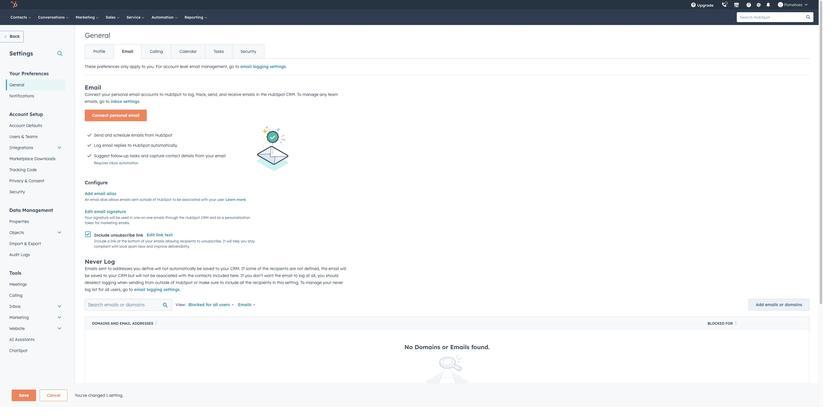 Task type: vqa. For each thing, say whether or not it's contained in the screenshot.
'Customer'
no



Task type: describe. For each thing, give the bounding box(es) containing it.
0 vertical spatial log
[[299, 274, 305, 279]]

management
[[22, 208, 53, 214]]

cancel
[[47, 394, 60, 399]]

cancel button
[[40, 390, 68, 402]]

be up "deselect"
[[85, 274, 90, 279]]

users
[[219, 303, 230, 308]]

your inside suggest follow-up tasks and capture contact details from your email requires inbox automation
[[205, 153, 214, 159]]

0 vertical spatial inbox
[[111, 99, 122, 104]]

2 horizontal spatial link
[[156, 233, 163, 238]]

1 vertical spatial saved
[[91, 274, 102, 279]]

1 horizontal spatial log
[[104, 258, 115, 266]]

your inside edit link text include a link at the bottom of your emails allowing recipients to unsubscribe. it will help you stay compliant with local spam laws and improve deliverability.
[[145, 240, 153, 244]]

security inside account setup "element"
[[9, 190, 25, 195]]

to inside emails sent to addresses you define will not automatically be saved to your crm. if some of the recipients are not defined, the email will be saved to your crm but will not be associated with the contacts included here. if you don't want the email to log at all, you should deselect logging when sending from outside of hubspot or make sure to include all the recipients in this setting. to manage your never log list for all users, go to
[[300, 281, 305, 286]]

tyler black image
[[778, 2, 783, 7]]

calling for the rightmost calling link
[[150, 49, 163, 54]]

be up contacts
[[197, 267, 202, 272]]

domains inside button
[[92, 322, 110, 326]]

sent inside emails sent to addresses you define will not automatically be saved to your crm. if some of the recipients are not defined, the email will be saved to your crm but will not be associated with the contacts included here. if you don't want the email to log at all, you should deselect logging when sending from outside of hubspot or make sure to include all the recipients in this setting. to manage your never log list for all users, go to
[[99, 267, 107, 272]]

marketing button
[[6, 313, 65, 324]]

and right send
[[105, 133, 112, 138]]

1 horizontal spatial link
[[136, 233, 143, 238]]

crm. inside emails sent to addresses you define will not automatically be saved to your crm. if some of the recipients are not defined, the email will be saved to your crm but will not be associated with the contacts included here. if you don't want the email to log at all, you should deselect logging when sending from outside of hubspot or make sure to include all the recipients in this setting. to manage your never log list for all users, go to
[[230, 267, 240, 272]]

connect personal email button
[[85, 110, 147, 121]]

emails inside connect your personal email accounts to hubspot to log, track, send, and receive emails in the hubspot crm. to manage any team emails, go to
[[243, 92, 255, 97]]

email inside suggest follow-up tasks and capture contact details from your email requires inbox automation
[[215, 153, 226, 159]]

marketplace downloads link
[[6, 154, 65, 165]]

compliant
[[94, 245, 111, 249]]

0 horizontal spatial security link
[[6, 187, 65, 198]]

2 horizontal spatial not
[[297, 267, 303, 272]]

sales
[[106, 15, 117, 20]]

import & export
[[9, 241, 41, 247]]

users
[[9, 134, 20, 140]]

these preferences only apply to you. for account level email management, go to email logging settings .
[[85, 64, 287, 69]]

setting. inside emails sent to addresses you define will not automatically be saved to your crm. if some of the recipients are not defined, the email will be saved to your crm but will not be associated with the contacts included here. if you don't want the email to log at all, you should deselect logging when sending from outside of hubspot or make sure to include all the recipients in this setting. to manage your never log list for all users, go to
[[285, 281, 299, 286]]

marketplace
[[9, 156, 33, 162]]

add for add email alias an email alias allows emails sent outside of hubspot to be associated with your user. learn more .
[[85, 191, 93, 197]]

manage inside connect your personal email accounts to hubspot to log, track, send, and receive emails in the hubspot crm. to manage any team emails, go to
[[303, 92, 319, 97]]

you.
[[147, 64, 155, 69]]

back link
[[0, 31, 24, 43]]

1 vertical spatial email
[[85, 84, 101, 91]]

be inside add email alias an email alias allows emails sent outside of hubspot to be associated with your user. learn more .
[[177, 198, 181, 202]]

0 horizontal spatial log
[[94, 143, 101, 148]]

0 vertical spatial alias
[[107, 191, 116, 197]]

blocked for all users button
[[188, 300, 234, 311]]

a inside edit link text include a link at the bottom of your emails allowing recipients to unsubscribe. it will help you stay compliant with local spam laws and improve deliverability.
[[107, 240, 110, 244]]

objects
[[9, 230, 24, 236]]

general inside your preferences "element"
[[9, 82, 24, 88]]

one
[[147, 216, 153, 220]]

crm. inside connect your personal email accounts to hubspot to log, track, send, and receive emails in the hubspot crm. to manage any team emails, go to
[[286, 92, 296, 97]]

audit
[[9, 253, 20, 258]]

properties link
[[6, 216, 65, 227]]

0 vertical spatial general
[[85, 31, 110, 40]]

users & teams
[[9, 134, 38, 140]]

no domains or emails found.
[[405, 344, 490, 351]]

1 vertical spatial setting.
[[109, 394, 123, 399]]

will inside the edit email signature your signature will be used in one-on-one emails through the hubspot crm and as a personalization token for marketing emails.
[[110, 216, 115, 220]]

meetings link
[[6, 279, 65, 290]]

contacts
[[195, 274, 212, 279]]

of inside add email alias an email alias allows emails sent outside of hubspot to be associated with your user. learn more .
[[153, 198, 156, 202]]

contacts
[[10, 15, 28, 20]]

1 vertical spatial alias
[[100, 198, 108, 202]]

code
[[27, 167, 37, 173]]

view:
[[176, 303, 186, 308]]

suggest follow-up tasks and capture contact details from your email requires inbox automation
[[94, 153, 226, 165]]

help
[[233, 240, 240, 244]]

emails for emails sent to addresses you define will not automatically be saved to your crm. if some of the recipients are not defined, the email will be saved to your crm but will not be associated with the contacts included here. if you don't want the email to log at all, you should deselect logging when sending from outside of hubspot or make sure to include all the recipients in this setting. to manage your never log list for all users, go to
[[85, 267, 97, 272]]

with inside add email alias an email alias allows emails sent outside of hubspot to be associated with your user. learn more .
[[201, 198, 208, 202]]

for inside the edit email signature your signature will be used in one-on-one emails through the hubspot crm and as a personalization token for marketing emails.
[[95, 221, 100, 225]]

at inside emails sent to addresses you define will not automatically be saved to your crm. if some of the recipients are not defined, the email will be saved to your crm but will not be associated with the contacts included here. if you don't want the email to log at all, you should deselect logging when sending from outside of hubspot or make sure to include all the recipients in this setting. to manage your never log list for all users, go to
[[306, 274, 310, 279]]

email inside button
[[120, 322, 131, 326]]

the inside connect your personal email accounts to hubspot to log, track, send, and receive emails in the hubspot crm. to manage any team emails, go to
[[261, 92, 267, 97]]

deliverability.
[[168, 245, 190, 249]]

0 horizontal spatial not
[[143, 274, 149, 279]]

define
[[142, 267, 154, 272]]

email inside the edit email signature your signature will be used in one-on-one emails through the hubspot crm and as a personalization token for marketing emails.
[[94, 209, 105, 215]]

add emails or domains
[[756, 303, 802, 308]]

0 vertical spatial from
[[145, 133, 154, 138]]

blocked for button
[[701, 317, 809, 330]]

level
[[180, 64, 188, 69]]

learn more link
[[226, 198, 246, 202]]

0 horizontal spatial settings
[[123, 99, 139, 104]]

preferences
[[21, 71, 49, 77]]

press to sort. image for blocked for
[[735, 322, 737, 326]]

inbox button
[[6, 301, 65, 313]]

0 vertical spatial automatically
[[151, 143, 177, 148]]

the inside edit link text include a link at the bottom of your emails allowing recipients to unsubscribe. it will help you stay compliant with local spam laws and improve deliverability.
[[122, 240, 127, 244]]

as
[[217, 216, 221, 220]]

ai assistants
[[9, 338, 35, 343]]

emails for emails
[[238, 303, 252, 308]]

your up 'included' on the left of the page
[[221, 267, 229, 272]]

website button
[[6, 324, 65, 335]]

settings image
[[756, 2, 761, 8]]

you've changed 1 setting.
[[75, 394, 123, 399]]

hubspot image
[[10, 1, 17, 8]]

learn
[[226, 198, 236, 202]]

blocked for all users
[[188, 303, 230, 308]]

pomatoes button
[[775, 0, 811, 9]]

edit for email
[[85, 209, 93, 215]]

to inside connect your personal email accounts to hubspot to log, track, send, and receive emails in the hubspot crm. to manage any team emails, go to
[[297, 92, 301, 97]]

will inside edit link text include a link at the bottom of your emails allowing recipients to unsubscribe. it will help you stay compliant with local spam laws and improve deliverability.
[[227, 240, 232, 244]]

tracking code
[[9, 167, 37, 173]]

0 vertical spatial go
[[229, 64, 234, 69]]

2 vertical spatial logging
[[147, 288, 162, 293]]

to inside edit link text include a link at the bottom of your emails allowing recipients to unsubscribe. it will help you stay compliant with local spam laws and improve deliverability.
[[197, 240, 200, 244]]

automation
[[152, 15, 175, 20]]

contacts link
[[7, 9, 35, 25]]

hubspot inside the edit email signature your signature will be used in one-on-one emails through the hubspot crm and as a personalization token for marketing emails.
[[185, 216, 200, 220]]

all inside popup button
[[213, 303, 218, 308]]

token
[[85, 221, 94, 225]]

meetings
[[9, 282, 27, 287]]

or for no domains or emails found.
[[442, 344, 448, 351]]

emails up 'log email replies to hubspot automatically'
[[131, 133, 144, 138]]

security inside navigation
[[241, 49, 256, 54]]

marketing inside button
[[9, 315, 29, 321]]

or inside emails sent to addresses you define will not automatically be saved to your crm. if some of the recipients are not defined, the email will be saved to your crm but will not be associated with the contacts included here. if you don't want the email to log at all, you should deselect logging when sending from outside of hubspot or make sure to include all the recipients in this setting. to manage your never log list for all users, go to
[[194, 281, 198, 286]]

include unsubscribe link
[[94, 233, 143, 238]]

associated inside add email alias an email alias allows emails sent outside of hubspot to be associated with your user. learn more .
[[182, 198, 200, 202]]

will up never
[[340, 267, 346, 272]]

of up 'email logging settings .'
[[171, 281, 175, 286]]

log,
[[188, 92, 195, 97]]

& for consent
[[25, 179, 27, 184]]

unsubscribe
[[111, 233, 135, 238]]

assistants
[[15, 338, 35, 343]]

tasks
[[214, 49, 224, 54]]

0 vertical spatial marketing
[[76, 15, 96, 20]]

and inside the edit email signature your signature will be used in one-on-one emails through the hubspot crm and as a personalization token for marketing emails.
[[210, 216, 216, 220]]

0 horizontal spatial calling link
[[6, 290, 65, 301]]

only
[[121, 64, 129, 69]]

crm inside the edit email signature your signature will be used in one-on-one emails through the hubspot crm and as a personalization token for marketing emails.
[[201, 216, 209, 220]]

include inside edit link text include a link at the bottom of your emails allowing recipients to unsubscribe. it will help you stay compliant with local spam laws and improve deliverability.
[[94, 240, 106, 244]]

1 vertical spatial if
[[241, 274, 244, 279]]

conversations
[[38, 15, 66, 20]]

outside inside emails sent to addresses you define will not automatically be saved to your crm. if some of the recipients are not defined, the email will be saved to your crm but will not be associated with the contacts included here. if you don't want the email to log at all, you should deselect logging when sending from outside of hubspot or make sure to include all the recipients in this setting. to manage your never log list for all users, go to
[[155, 281, 169, 286]]

inbox settings link
[[111, 99, 139, 104]]

hubspot inside emails sent to addresses you define will not automatically be saved to your crm. if some of the recipients are not defined, the email will be saved to your crm but will not be associated with the contacts included here. if you don't want the email to log at all, you should deselect logging when sending from outside of hubspot or make sure to include all the recipients in this setting. to manage your never log list for all users, go to
[[176, 281, 193, 286]]

Search emails or domains search field
[[85, 300, 172, 311]]

send and schedule emails from hubspot
[[94, 133, 172, 138]]

personal inside 'button'
[[110, 113, 127, 118]]

inbox settings .
[[111, 99, 140, 104]]

domains and email addresses
[[92, 322, 153, 326]]

1 vertical spatial signature
[[93, 216, 109, 220]]

associated inside emails sent to addresses you define will not automatically be saved to your crm. if some of the recipients are not defined, the email will be saved to your crm but will not be associated with the contacts included here. if you don't want the email to log at all, you should deselect logging when sending from outside of hubspot or make sure to include all the recipients in this setting. to manage your never log list for all users, go to
[[156, 274, 177, 279]]

import
[[9, 241, 23, 247]]

are
[[290, 267, 296, 272]]

emails sent to addresses you define will not automatically be saved to your crm. if some of the recipients are not defined, the email will be saved to your crm but will not be associated with the contacts included here. if you don't want the email to log at all, you should deselect logging when sending from outside of hubspot or make sure to include all the recipients in this setting. to manage your never log list for all users, go to
[[85, 267, 346, 293]]

service
[[127, 15, 142, 20]]

your down addresses
[[108, 274, 117, 279]]

tools element
[[6, 270, 65, 357]]

details
[[181, 153, 194, 159]]

configure
[[85, 180, 108, 186]]

email logging settings link for these preferences only apply to you. for account level email management, go to email logging settings .
[[240, 64, 286, 69]]

general link
[[6, 80, 65, 91]]

make
[[199, 281, 210, 286]]

add email alias button
[[85, 190, 116, 197]]

0 vertical spatial saved
[[203, 267, 214, 272]]

go inside emails sent to addresses you define will not automatically be saved to your crm. if some of the recipients are not defined, the email will be saved to your crm but will not be associated with the contacts included here. if you don't want the email to log at all, you should deselect logging when sending from outside of hubspot or make sure to include all the recipients in this setting. to manage your never log list for all users, go to
[[123, 288, 128, 293]]

setup
[[30, 112, 43, 117]]

0 horizontal spatial link
[[111, 240, 116, 244]]

1 horizontal spatial calling link
[[141, 45, 171, 59]]

2 vertical spatial recipients
[[253, 281, 271, 286]]

add for add emails or domains
[[756, 303, 764, 308]]

follow-
[[111, 153, 124, 159]]

with inside edit link text include a link at the bottom of your emails allowing recipients to unsubscribe. it will help you stay compliant with local spam laws and improve deliverability.
[[112, 245, 118, 249]]

account defaults
[[9, 123, 42, 128]]

Search HubSpot search field
[[737, 12, 808, 22]]

chatspot link
[[6, 346, 65, 357]]

edit email signature button
[[85, 209, 126, 216]]

privacy & consent link
[[6, 176, 65, 187]]

notifications
[[9, 94, 34, 99]]

for inside emails sent to addresses you define will not automatically be saved to your crm. if some of the recipients are not defined, the email will be saved to your crm but will not be associated with the contacts included here. if you don't want the email to log at all, you should deselect logging when sending from outside of hubspot or make sure to include all the recipients in this setting. to manage your never log list for all users, go to
[[98, 288, 104, 293]]

0 vertical spatial signature
[[107, 209, 126, 215]]

more
[[237, 198, 246, 202]]

data
[[9, 208, 21, 214]]

marketplaces button
[[731, 0, 743, 9]]

blocked for blocked for all users
[[188, 303, 205, 308]]

help image
[[746, 3, 752, 8]]

send
[[94, 133, 104, 138]]

0 vertical spatial settings
[[270, 64, 286, 69]]

0 horizontal spatial log
[[85, 288, 91, 293]]

0 vertical spatial logging
[[253, 64, 269, 69]]

from inside suggest follow-up tasks and capture contact details from your email requires inbox automation
[[195, 153, 204, 159]]

emails button
[[234, 300, 259, 311]]

emails inside edit link text include a link at the bottom of your emails allowing recipients to unsubscribe. it will help you stay compliant with local spam laws and improve deliverability.
[[154, 240, 164, 244]]



Task type: locate. For each thing, give the bounding box(es) containing it.
edit
[[85, 209, 93, 215], [147, 233, 155, 238]]

press to sort. image inside 'domains and email addresses' button
[[155, 322, 157, 326]]

1 vertical spatial edit
[[147, 233, 155, 238]]

upgrade image
[[691, 3, 696, 8]]

crm.
[[286, 92, 296, 97], [230, 267, 240, 272]]

log left all,
[[299, 274, 305, 279]]

0 vertical spatial email logging settings link
[[240, 64, 286, 69]]

allowing
[[165, 240, 179, 244]]

& left export
[[24, 241, 27, 247]]

email link
[[113, 45, 141, 59]]

from inside emails sent to addresses you define will not automatically be saved to your crm. if some of the recipients are not defined, the email will be saved to your crm but will not be associated with the contacts included here. if you don't want the email to log at all, you should deselect logging when sending from outside of hubspot or make sure to include all the recipients in this setting. to manage your never log list for all users, go to
[[145, 281, 154, 286]]

1 vertical spatial from
[[195, 153, 204, 159]]

or inside button
[[779, 303, 784, 308]]

domains and email addresses button
[[85, 317, 701, 330]]

emails inside popup button
[[238, 303, 252, 308]]

1 vertical spatial in
[[130, 216, 133, 220]]

email logging settings link for email logging settings .
[[134, 288, 180, 293]]

connect for connect your personal email accounts to hubspot to log, track, send, and receive emails in the hubspot crm. to manage any team emails, go to
[[85, 92, 101, 97]]

1 horizontal spatial with
[[178, 274, 186, 279]]

inbox
[[111, 99, 122, 104], [109, 161, 118, 165]]

in inside emails sent to addresses you define will not automatically be saved to your crm. if some of the recipients are not defined, the email will be saved to your crm but will not be associated with the contacts included here. if you don't want the email to log at all, you should deselect logging when sending from outside of hubspot or make sure to include all the recipients in this setting. to manage your never log list for all users, go to
[[272, 281, 276, 286]]

calendar link
[[171, 45, 205, 59]]

you right help
[[241, 240, 247, 244]]

sent down the never log
[[99, 267, 107, 272]]

add inside add emails or domains button
[[756, 303, 764, 308]]

service link
[[123, 9, 148, 25]]

of inside edit link text include a link at the bottom of your emails allowing recipients to unsubscribe. it will help you stay compliant with local spam laws and improve deliverability.
[[141, 240, 144, 244]]

crm left as
[[201, 216, 209, 220]]

add
[[85, 191, 93, 197], [756, 303, 764, 308]]

go inside connect your personal email accounts to hubspot to log, track, send, and receive emails in the hubspot crm. to manage any team emails, go to
[[99, 99, 104, 104]]

personalization
[[225, 216, 250, 220]]

a right as
[[222, 216, 224, 220]]

inbox inside suggest follow-up tasks and capture contact details from your email requires inbox automation
[[109, 161, 118, 165]]

email logging settings .
[[134, 288, 180, 293]]

2 vertical spatial or
[[442, 344, 448, 351]]

& right privacy at the top
[[25, 179, 27, 184]]

calling up for
[[150, 49, 163, 54]]

associated
[[182, 198, 200, 202], [156, 274, 177, 279]]

from up 'log email replies to hubspot automatically'
[[145, 133, 154, 138]]

1 vertical spatial marketing
[[9, 315, 29, 321]]

you
[[241, 240, 247, 244], [133, 267, 141, 272], [245, 274, 252, 279], [318, 274, 325, 279]]

account defaults link
[[6, 120, 65, 131]]

1 horizontal spatial edit
[[147, 233, 155, 238]]

2 horizontal spatial in
[[272, 281, 276, 286]]

0 horizontal spatial setting.
[[109, 394, 123, 399]]

be down define
[[150, 274, 155, 279]]

log up addresses
[[104, 258, 115, 266]]

0 horizontal spatial a
[[107, 240, 110, 244]]

edit link text include a link at the bottom of your emails allowing recipients to unsubscribe. it will help you stay compliant with local spam laws and improve deliverability.
[[94, 233, 255, 249]]

1 vertical spatial to
[[300, 281, 305, 286]]

0 horizontal spatial blocked
[[188, 303, 205, 308]]

all,
[[311, 274, 316, 279]]

never
[[333, 281, 343, 286]]

menu item
[[718, 0, 719, 9]]

edit for link
[[147, 233, 155, 238]]

0 vertical spatial at
[[117, 240, 121, 244]]

from right details
[[195, 153, 204, 159]]

0 vertical spatial edit
[[85, 209, 93, 215]]

email up emails,
[[85, 84, 101, 91]]

1 vertical spatial include
[[94, 240, 106, 244]]

1 vertical spatial a
[[107, 240, 110, 244]]

with inside emails sent to addresses you define will not automatically be saved to your crm. if some of the recipients are not defined, the email will be saved to your crm but will not be associated with the contacts included here. if you don't want the email to log at all, you should deselect logging when sending from outside of hubspot or make sure to include all the recipients in this setting. to manage your never log list for all users, go to
[[178, 274, 186, 279]]

. inside add email alias an email alias allows emails sent outside of hubspot to be associated with your user. learn more .
[[246, 198, 247, 202]]

in left one-
[[130, 216, 133, 220]]

log
[[299, 274, 305, 279], [85, 288, 91, 293]]

0 vertical spatial sent
[[132, 198, 138, 202]]

reporting
[[185, 15, 204, 20]]

emails inside add email alias an email alias allows emails sent outside of hubspot to be associated with your user. learn more .
[[120, 198, 131, 202]]

1 vertical spatial at
[[306, 274, 310, 279]]

1 horizontal spatial at
[[306, 274, 310, 279]]

signature up used
[[107, 209, 126, 215]]

in inside connect your personal email accounts to hubspot to log, track, send, and receive emails in the hubspot crm. to manage any team emails, go to
[[256, 92, 260, 97]]

1 vertical spatial outside
[[155, 281, 169, 286]]

inbox down follow-
[[109, 161, 118, 165]]

calendar
[[180, 49, 197, 54]]

1 horizontal spatial or
[[442, 344, 448, 351]]

you down "some"
[[245, 274, 252, 279]]

0 vertical spatial blocked
[[188, 303, 205, 308]]

automatically
[[151, 143, 177, 148], [170, 267, 196, 272]]

email inside connect your personal email accounts to hubspot to log, track, send, and receive emails in the hubspot crm. to manage any team emails, go to
[[129, 92, 140, 97]]

and inside connect your personal email accounts to hubspot to log, track, send, and receive emails in the hubspot crm. to manage any team emails, go to
[[219, 92, 227, 97]]

press to sort. element inside 'domains and email addresses' button
[[155, 322, 157, 327]]

1 horizontal spatial domains
[[415, 344, 440, 351]]

the inside the edit email signature your signature will be used in one-on-one emails through the hubspot crm and as a personalization token for marketing emails.
[[179, 216, 184, 220]]

1 horizontal spatial emails
[[238, 303, 252, 308]]

0 vertical spatial to
[[297, 92, 301, 97]]

1 vertical spatial crm
[[118, 274, 127, 279]]

personal inside connect your personal email accounts to hubspot to log, track, send, and receive emails in the hubspot crm. to manage any team emails, go to
[[111, 92, 128, 97]]

2 press to sort. element from the left
[[735, 322, 737, 327]]

will
[[110, 216, 115, 220], [227, 240, 232, 244], [155, 267, 161, 272], [340, 267, 346, 272], [136, 274, 142, 279]]

your
[[9, 71, 20, 77], [85, 216, 92, 220]]

automatically inside emails sent to addresses you define will not automatically be saved to your crm. if some of the recipients are not defined, the email will be saved to your crm but will not be associated with the contacts included here. if you don't want the email to log at all, you should deselect logging when sending from outside of hubspot or make sure to include all the recipients in this setting. to manage your never log list for all users, go to
[[170, 267, 196, 272]]

connect inside connect your personal email accounts to hubspot to log, track, send, and receive emails in the hubspot crm. to manage any team emails, go to
[[85, 92, 101, 97]]

email
[[190, 64, 200, 69], [240, 64, 252, 69], [129, 92, 140, 97], [128, 113, 139, 118], [102, 143, 113, 148], [215, 153, 226, 159], [94, 191, 105, 197], [90, 198, 99, 202], [94, 209, 105, 215], [329, 267, 339, 272], [282, 274, 293, 279], [134, 288, 145, 293]]

1 vertical spatial connect
[[92, 113, 109, 118]]

1 horizontal spatial general
[[85, 31, 110, 40]]

add email alias an email alias allows emails sent outside of hubspot to be associated with your user. learn more .
[[85, 191, 247, 202]]

search image
[[807, 15, 811, 19]]

automation link
[[148, 9, 181, 25]]

data management element
[[6, 207, 65, 261]]

1 horizontal spatial security
[[241, 49, 256, 54]]

will up marketing at the bottom left of the page
[[110, 216, 115, 220]]

at inside edit link text include a link at the bottom of your emails allowing recipients to unsubscribe. it will help you stay compliant with local spam laws and improve deliverability.
[[117, 240, 121, 244]]

connect
[[85, 92, 101, 97], [92, 113, 109, 118]]

for inside blocked for all users popup button
[[206, 303, 212, 308]]

apply
[[130, 64, 140, 69]]

back
[[10, 34, 20, 39]]

calling icon image
[[722, 2, 727, 8]]

0 horizontal spatial marketing
[[9, 315, 29, 321]]

if right the here.
[[241, 274, 244, 279]]

accounts
[[141, 92, 158, 97]]

integrations
[[9, 145, 33, 151]]

personal up inbox settings "link"
[[111, 92, 128, 97]]

press to sort. element for blocked for
[[735, 322, 737, 327]]

1 horizontal spatial not
[[162, 267, 168, 272]]

all right include
[[240, 281, 244, 286]]

your left preferences
[[9, 71, 20, 77]]

setting. right this
[[285, 281, 299, 286]]

0 horizontal spatial all
[[105, 288, 109, 293]]

press to sort. element
[[155, 322, 157, 327], [735, 322, 737, 327]]

1 horizontal spatial logging
[[147, 288, 162, 293]]

0 vertical spatial crm
[[201, 216, 209, 220]]

sent up one-
[[132, 198, 138, 202]]

and left as
[[210, 216, 216, 220]]

used
[[121, 216, 129, 220]]

0 horizontal spatial logging
[[102, 281, 116, 286]]

any
[[320, 92, 327, 97]]

automatically up contacts
[[170, 267, 196, 272]]

saved
[[203, 267, 214, 272], [91, 274, 102, 279]]

emails inside emails sent to addresses you define will not automatically be saved to your crm. if some of the recipients are not defined, the email will be saved to your crm but will not be associated with the contacts included here. if you don't want the email to log at all, you should deselect logging when sending from outside of hubspot or make sure to include all the recipients in this setting. to manage your never log list for all users, go to
[[85, 267, 97, 272]]

all
[[240, 281, 244, 286], [105, 288, 109, 293], [213, 303, 218, 308]]

0 vertical spatial account
[[9, 112, 28, 117]]

1 horizontal spatial add
[[756, 303, 764, 308]]

for
[[95, 221, 100, 225], [98, 288, 104, 293], [206, 303, 212, 308], [726, 322, 733, 326]]

and down search emails or domains search box
[[111, 322, 119, 326]]

to inside add email alias an email alias allows emails sent outside of hubspot to be associated with your user. learn more .
[[173, 198, 176, 202]]

account for account setup
[[9, 112, 28, 117]]

press to sort. element inside blocked for button
[[735, 322, 737, 327]]

calling for the leftmost calling link
[[9, 293, 22, 299]]

0 horizontal spatial crm
[[118, 274, 127, 279]]

1 vertical spatial log
[[104, 258, 115, 266]]

never log
[[85, 258, 115, 266]]

1 press to sort. element from the left
[[155, 322, 157, 327]]

your inside the edit email signature your signature will be used in one-on-one emails through the hubspot crm and as a personalization token for marketing emails.
[[85, 216, 92, 220]]

0 vertical spatial if
[[241, 267, 245, 272]]

connect up emails,
[[85, 92, 101, 97]]

send,
[[208, 92, 218, 97]]

go down when on the bottom of the page
[[123, 288, 128, 293]]

0 vertical spatial crm.
[[286, 92, 296, 97]]

an
[[85, 198, 89, 202]]

navigation containing profile
[[85, 44, 265, 59]]

downloads
[[34, 156, 56, 162]]

logs
[[21, 253, 30, 258]]

1 press to sort. image from the left
[[155, 322, 157, 326]]

0 horizontal spatial domains
[[92, 322, 110, 326]]

sales link
[[102, 9, 123, 25]]

menu containing pomatoes
[[687, 0, 812, 9]]

you inside edit link text include a link at the bottom of your emails allowing recipients to unsubscribe. it will help you stay compliant with local spam laws and improve deliverability.
[[241, 240, 247, 244]]

from up 'email logging settings .'
[[145, 281, 154, 286]]

don't
[[253, 274, 263, 279]]

preferences
[[97, 64, 119, 69]]

0 vertical spatial with
[[201, 198, 208, 202]]

menu
[[687, 0, 812, 9]]

go right emails,
[[99, 99, 104, 104]]

0 vertical spatial manage
[[303, 92, 319, 97]]

0 vertical spatial recipients
[[180, 240, 196, 244]]

in inside the edit email signature your signature will be used in one-on-one emails through the hubspot crm and as a personalization token for marketing emails.
[[130, 216, 133, 220]]

blocked inside popup button
[[188, 303, 205, 308]]

audit logs
[[9, 253, 30, 258]]

2 vertical spatial go
[[123, 288, 128, 293]]

0 vertical spatial outside
[[139, 198, 152, 202]]

hubspot inside add email alias an email alias allows emails sent outside of hubspot to be associated with your user. learn more .
[[157, 198, 172, 202]]

requires
[[94, 161, 108, 165]]

& inside "data management" element
[[24, 241, 27, 247]]

your inside "element"
[[9, 71, 20, 77]]

alias down add email alias button
[[100, 198, 108, 202]]

account up account defaults
[[9, 112, 28, 117]]

1 horizontal spatial saved
[[203, 267, 214, 272]]

marketplaces image
[[734, 3, 739, 8]]

settings link
[[755, 2, 762, 8]]

your inside connect your personal email accounts to hubspot to log, track, send, and receive emails in the hubspot crm. to manage any team emails, go to
[[102, 92, 110, 97]]

press to sort. element right blocked for
[[735, 322, 737, 327]]

emails.
[[118, 221, 130, 225]]

1 vertical spatial calling
[[9, 293, 22, 299]]

will right define
[[155, 267, 161, 272]]

emails right allows
[[120, 198, 131, 202]]

log left list on the left bottom of page
[[85, 288, 91, 293]]

one-
[[134, 216, 141, 220]]

replies
[[114, 143, 126, 148]]

1 vertical spatial recipients
[[270, 267, 288, 272]]

1 horizontal spatial press to sort. image
[[735, 322, 737, 326]]

you up the but
[[133, 267, 141, 272]]

emails left found.
[[450, 344, 470, 351]]

emails right the one
[[154, 216, 164, 220]]

upgrade
[[697, 3, 714, 8]]

emails inside add emails or domains button
[[765, 303, 778, 308]]

with left user.
[[201, 198, 208, 202]]

and inside edit link text include a link at the bottom of your emails allowing recipients to unsubscribe. it will help you stay compliant with local spam laws and improve deliverability.
[[146, 245, 153, 249]]

press to sort. image right addresses
[[155, 322, 157, 326]]

emails up improve
[[154, 240, 164, 244]]

press to sort. element right addresses
[[155, 322, 157, 327]]

will right the but
[[136, 274, 142, 279]]

outside up 'on-'
[[139, 198, 152, 202]]

for inside blocked for button
[[726, 322, 733, 326]]

your preferences element
[[6, 70, 65, 102]]

1 horizontal spatial a
[[222, 216, 224, 220]]

outside inside add email alias an email alias allows emails sent outside of hubspot to be associated with your user. learn more .
[[139, 198, 152, 202]]

1 vertical spatial automatically
[[170, 267, 196, 272]]

be up through
[[177, 198, 181, 202]]

press to sort. element for domains and email addresses
[[155, 322, 157, 327]]

0 horizontal spatial press to sort. image
[[155, 322, 157, 326]]

calling link up for
[[141, 45, 171, 59]]

emails right users
[[238, 303, 252, 308]]

in right the receive on the left of page
[[256, 92, 260, 97]]

add inside add email alias an email alias allows emails sent outside of hubspot to be associated with your user. learn more .
[[85, 191, 93, 197]]

0 vertical spatial connect
[[85, 92, 101, 97]]

crm inside emails sent to addresses you define will not automatically be saved to your crm. if some of the recipients are not defined, the email will be saved to your crm but will not be associated with the contacts included here. if you don't want the email to log at all, you should deselect logging when sending from outside of hubspot or make sure to include all the recipients in this setting. to manage your never log list for all users, go to
[[118, 274, 127, 279]]

0 vertical spatial your
[[9, 71, 20, 77]]

account for account defaults
[[9, 123, 25, 128]]

defaults
[[26, 123, 42, 128]]

addresses
[[113, 267, 132, 272]]

press to sort. image
[[155, 322, 157, 326], [735, 322, 737, 326]]

1 horizontal spatial log
[[299, 274, 305, 279]]

1 horizontal spatial security link
[[232, 45, 264, 59]]

recipients
[[180, 240, 196, 244], [270, 267, 288, 272], [253, 281, 271, 286]]

0 vertical spatial security link
[[232, 45, 264, 59]]

2 press to sort. image from the left
[[735, 322, 737, 326]]

recipients inside edit link text include a link at the bottom of your emails allowing recipients to unsubscribe. it will help you stay compliant with local spam laws and improve deliverability.
[[180, 240, 196, 244]]

recipients up deliverability.
[[180, 240, 196, 244]]

or for add emails or domains
[[779, 303, 784, 308]]

account
[[9, 112, 28, 117], [9, 123, 25, 128]]

2 include from the top
[[94, 240, 106, 244]]

a inside the edit email signature your signature will be used in one-on-one emails through the hubspot crm and as a personalization token for marketing emails.
[[222, 216, 224, 220]]

recipients up the want
[[270, 267, 288, 272]]

user.
[[217, 198, 225, 202]]

link left text
[[156, 233, 163, 238]]

1 vertical spatial go
[[99, 99, 104, 104]]

account setup element
[[6, 111, 65, 198]]

0 vertical spatial a
[[222, 216, 224, 220]]

email up only
[[122, 49, 133, 54]]

2 vertical spatial from
[[145, 281, 154, 286]]

and right laws
[[146, 245, 153, 249]]

outside up 'email logging settings .'
[[155, 281, 169, 286]]

a up "compliant"
[[107, 240, 110, 244]]

alias up allows
[[107, 191, 116, 197]]

saved up contacts
[[203, 267, 214, 272]]

0 horizontal spatial press to sort. element
[[155, 322, 157, 327]]

of up 'don't'
[[257, 267, 261, 272]]

signature
[[107, 209, 126, 215], [93, 216, 109, 220]]

saved up "deselect"
[[91, 274, 102, 279]]

0 horizontal spatial security
[[9, 190, 25, 195]]

connect inside 'button'
[[92, 113, 109, 118]]

stay
[[248, 240, 255, 244]]

marketing link
[[72, 9, 102, 25]]

text
[[165, 233, 173, 238]]

no
[[405, 344, 413, 351]]

& for export
[[24, 241, 27, 247]]

2 vertical spatial emails
[[450, 344, 470, 351]]

1 horizontal spatial crm
[[201, 216, 209, 220]]

marketing up website
[[9, 315, 29, 321]]

1 vertical spatial or
[[779, 303, 784, 308]]

navigation
[[85, 44, 265, 59]]

go right management,
[[229, 64, 234, 69]]

1 vertical spatial associated
[[156, 274, 177, 279]]

blocked
[[188, 303, 205, 308], [708, 322, 725, 326]]

be inside the edit email signature your signature will be used in one-on-one emails through the hubspot crm and as a personalization token for marketing emails.
[[116, 216, 120, 220]]

account up users
[[9, 123, 25, 128]]

marketing
[[76, 15, 96, 20], [9, 315, 29, 321]]

1 account from the top
[[9, 112, 28, 117]]

1 vertical spatial add
[[756, 303, 764, 308]]

should
[[326, 274, 338, 279]]

1 horizontal spatial your
[[85, 216, 92, 220]]

0 vertical spatial associated
[[182, 198, 200, 202]]

at down include unsubscribe link
[[117, 240, 121, 244]]

emails right the receive on the left of page
[[243, 92, 255, 97]]

and right send,
[[219, 92, 227, 97]]

0 vertical spatial calling link
[[141, 45, 171, 59]]

link up the bottom
[[136, 233, 143, 238]]

your inside add email alias an email alias allows emails sent outside of hubspot to be associated with your user. learn more .
[[209, 198, 216, 202]]

manage inside emails sent to addresses you define will not automatically be saved to your crm. if some of the recipients are not defined, the email will be saved to your crm but will not be associated with the contacts included here. if you don't want the email to log at all, you should deselect logging when sending from outside of hubspot or make sure to include all the recipients in this setting. to manage your never log list for all users, go to
[[306, 281, 322, 286]]

email inside 'button'
[[128, 113, 139, 118]]

add up blocked for button
[[756, 303, 764, 308]]

general up profile link
[[85, 31, 110, 40]]

0 horizontal spatial go
[[99, 99, 104, 104]]

setting. right 1
[[109, 394, 123, 399]]

press to sort. image inside blocked for button
[[735, 322, 737, 326]]

in left this
[[272, 281, 276, 286]]

all left users,
[[105, 288, 109, 293]]

0 vertical spatial all
[[240, 281, 244, 286]]

your up token
[[85, 216, 92, 220]]

emails inside the edit email signature your signature will be used in one-on-one emails through the hubspot crm and as a personalization token for marketing emails.
[[154, 216, 164, 220]]

1 vertical spatial all
[[105, 288, 109, 293]]

& for teams
[[21, 134, 24, 140]]

1 vertical spatial inbox
[[109, 161, 118, 165]]

2 vertical spatial settings
[[163, 288, 180, 293]]

2 account from the top
[[9, 123, 25, 128]]

a
[[222, 216, 224, 220], [107, 240, 110, 244]]

1 include from the top
[[94, 233, 109, 238]]

this
[[277, 281, 284, 286]]

you right all,
[[318, 274, 325, 279]]

through
[[165, 216, 178, 220]]

it
[[223, 240, 226, 244]]

blocked for blocked for
[[708, 322, 725, 326]]

and inside button
[[111, 322, 119, 326]]

logging inside emails sent to addresses you define will not automatically be saved to your crm. if some of the recipients are not defined, the email will be saved to your crm but will not be associated with the contacts included here. if you don't want the email to log at all, you should deselect logging when sending from outside of hubspot or make sure to include all the recipients in this setting. to manage your never log list for all users, go to
[[102, 281, 116, 286]]

your left user.
[[209, 198, 216, 202]]

sent inside add email alias an email alias allows emails sent outside of hubspot to be associated with your user. learn more .
[[132, 198, 138, 202]]

calling inside navigation
[[150, 49, 163, 54]]

to down defined,
[[300, 281, 305, 286]]

link
[[156, 233, 163, 238], [136, 233, 143, 238], [111, 240, 116, 244]]

be left used
[[116, 216, 120, 220]]

manage left any
[[303, 92, 319, 97]]

your down should
[[323, 281, 331, 286]]

connect down emails,
[[92, 113, 109, 118]]

when
[[117, 281, 128, 286]]

edit inside edit link text include a link at the bottom of your emails allowing recipients to unsubscribe. it will help you stay compliant with local spam laws and improve deliverability.
[[147, 233, 155, 238]]

schedule
[[113, 133, 130, 138]]

crm down addresses
[[118, 274, 127, 279]]

go
[[229, 64, 234, 69], [99, 99, 104, 104], [123, 288, 128, 293]]

outside
[[139, 198, 152, 202], [155, 281, 169, 286]]

press to sort. image for domains and email addresses
[[155, 322, 157, 326]]

calling inside the "tools" element
[[9, 293, 22, 299]]

connect for connect personal email
[[92, 113, 109, 118]]

your up laws
[[145, 240, 153, 244]]

2 vertical spatial in
[[272, 281, 276, 286]]

.
[[286, 64, 287, 69], [139, 99, 140, 104], [246, 198, 247, 202], [180, 288, 180, 293]]

manage down all,
[[306, 281, 322, 286]]

if left "some"
[[241, 267, 245, 272]]

emails down never
[[85, 267, 97, 272]]

calling up inbox
[[9, 293, 22, 299]]

email inside navigation
[[122, 49, 133, 54]]

0 horizontal spatial edit
[[85, 209, 93, 215]]

edit inside the edit email signature your signature will be used in one-on-one emails through the hubspot crm and as a personalization token for marketing emails.
[[85, 209, 93, 215]]

0 vertical spatial personal
[[111, 92, 128, 97]]

marketing left sales
[[76, 15, 96, 20]]

domains
[[785, 303, 802, 308]]

setting.
[[285, 281, 299, 286], [109, 394, 123, 399]]

1 vertical spatial blocked
[[708, 322, 725, 326]]

the
[[261, 92, 267, 97], [179, 216, 184, 220], [122, 240, 127, 244], [262, 267, 269, 272], [321, 267, 327, 272], [188, 274, 194, 279], [275, 274, 281, 279], [245, 281, 251, 286]]

to left any
[[297, 92, 301, 97]]

link down include unsubscribe link
[[111, 240, 116, 244]]

local
[[119, 245, 127, 249]]

general up notifications
[[9, 82, 24, 88]]

data management
[[9, 208, 53, 214]]

not down define
[[143, 274, 149, 279]]

1 vertical spatial domains
[[415, 344, 440, 351]]

settings
[[9, 50, 33, 57]]

and inside suggest follow-up tasks and capture contact details from your email requires inbox automation
[[141, 153, 148, 159]]

your preferences
[[9, 71, 49, 77]]

& right users
[[21, 134, 24, 140]]

1 vertical spatial emails
[[238, 303, 252, 308]]

export
[[28, 241, 41, 247]]

notifications image
[[766, 3, 771, 8]]



